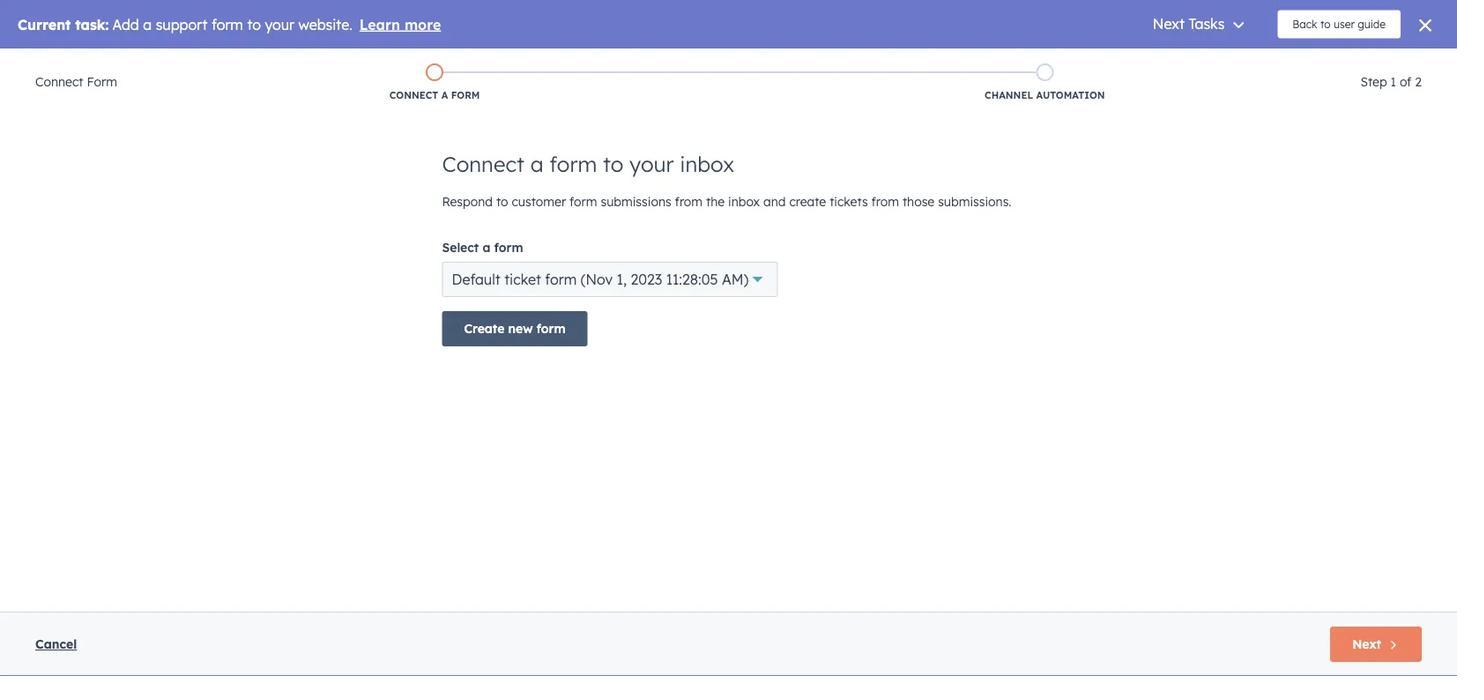 Task type: locate. For each thing, give the bounding box(es) containing it.
form
[[451, 89, 480, 101], [550, 151, 597, 177], [570, 194, 597, 209], [494, 240, 523, 255], [545, 271, 577, 288], [537, 321, 566, 336]]

channel automation list item
[[740, 60, 1350, 106]]

the
[[706, 194, 725, 209]]

self made
[[1354, 55, 1408, 70]]

1 horizontal spatial to
[[603, 151, 624, 177]]

form inside 'create new form' button
[[537, 321, 566, 336]]

next
[[1353, 637, 1382, 652]]

to right respond
[[496, 194, 508, 209]]

to left your
[[603, 151, 624, 177]]

am)
[[722, 271, 749, 288]]

0 vertical spatial a
[[441, 89, 448, 101]]

from left those
[[872, 194, 899, 209]]

1
[[1391, 74, 1397, 90]]

1 horizontal spatial a
[[483, 240, 491, 255]]

a
[[441, 89, 448, 101], [531, 151, 544, 177], [483, 240, 491, 255]]

your
[[630, 151, 674, 177]]

form inside connect a form list item
[[451, 89, 480, 101]]

to
[[603, 151, 624, 177], [496, 194, 508, 209]]

Search HubSpot search field
[[1210, 86, 1426, 116]]

from
[[675, 194, 703, 209], [872, 194, 899, 209]]

connect inside list item
[[390, 89, 439, 101]]

1 from from the left
[[675, 194, 703, 209]]

2 horizontal spatial a
[[531, 151, 544, 177]]

submissions.
[[938, 194, 1012, 209]]

channel
[[985, 89, 1034, 101]]

1 vertical spatial a
[[531, 151, 544, 177]]

form for default ticket form (nov 1, 2023 11:28:05 am)
[[545, 271, 577, 288]]

2 horizontal spatial connect
[[442, 151, 525, 177]]

1 horizontal spatial from
[[872, 194, 899, 209]]

form for select a form
[[494, 240, 523, 255]]

1,
[[617, 271, 627, 288]]

4 menu item from the left
[[1230, 49, 1263, 77]]

1 horizontal spatial connect
[[390, 89, 439, 101]]

1 vertical spatial inbox
[[728, 194, 760, 209]]

0 vertical spatial to
[[603, 151, 624, 177]]

automation
[[1037, 89, 1105, 101]]

step
[[1361, 74, 1388, 90]]

form for connect a form
[[451, 89, 480, 101]]

5 menu item from the left
[[1263, 49, 1289, 77]]

new
[[508, 321, 533, 336]]

form inside default ticket form (nov 1, 2023 11:28:05 am) popup button
[[545, 271, 577, 288]]

hubspot image
[[32, 52, 53, 73]]

6 menu item from the left
[[1289, 49, 1322, 77]]

0 horizontal spatial connect
[[35, 74, 83, 90]]

inbox up the
[[680, 151, 735, 177]]

11:28:05
[[666, 271, 718, 288]]

a inside list item
[[441, 89, 448, 101]]

select
[[442, 240, 479, 255]]

form for connect a form to your inbox
[[550, 151, 597, 177]]

0 horizontal spatial from
[[675, 194, 703, 209]]

inbox
[[680, 151, 735, 177], [728, 194, 760, 209]]

customer
[[512, 194, 566, 209]]

form for create new form
[[537, 321, 566, 336]]

list containing connect a form
[[130, 60, 1350, 106]]

create new form
[[464, 321, 566, 336]]

connect for connect a form to your inbox
[[442, 151, 525, 177]]

and
[[764, 194, 786, 209]]

step 1 of 2
[[1361, 74, 1422, 90]]

(nov
[[581, 271, 613, 288]]

connect a form to your inbox
[[442, 151, 735, 177]]

inbox right the
[[728, 194, 760, 209]]

0 horizontal spatial to
[[496, 194, 508, 209]]

menu item
[[1085, 49, 1156, 77], [1156, 49, 1189, 77], [1189, 49, 1230, 77], [1230, 49, 1263, 77], [1263, 49, 1289, 77], [1289, 49, 1322, 77]]

default
[[452, 271, 501, 288]]

those
[[903, 194, 935, 209]]

2 vertical spatial a
[[483, 240, 491, 255]]

0 horizontal spatial a
[[441, 89, 448, 101]]

list
[[130, 60, 1350, 106]]

self made menu
[[1085, 49, 1436, 77]]

connect
[[35, 74, 83, 90], [390, 89, 439, 101], [442, 151, 525, 177]]

cancel button
[[35, 634, 77, 655]]

search image
[[1421, 94, 1433, 107]]

connect form
[[35, 74, 117, 90]]

cancel
[[35, 637, 77, 652]]

from left the
[[675, 194, 703, 209]]

submissions
[[601, 194, 672, 209]]



Task type: vqa. For each thing, say whether or not it's contained in the screenshot.
Text Box
no



Task type: describe. For each thing, give the bounding box(es) containing it.
create
[[790, 194, 826, 209]]

2 from from the left
[[872, 194, 899, 209]]

form
[[87, 74, 117, 90]]

3 menu item from the left
[[1189, 49, 1230, 77]]

made
[[1378, 55, 1408, 70]]

2 menu item from the left
[[1156, 49, 1189, 77]]

hubspot link
[[21, 52, 66, 73]]

search button
[[1412, 86, 1442, 116]]

connect for connect a form
[[390, 89, 439, 101]]

connect a form list item
[[130, 60, 740, 106]]

a for connect a form
[[441, 89, 448, 101]]

tickets
[[830, 194, 868, 209]]

self
[[1354, 55, 1375, 70]]

2
[[1416, 74, 1422, 90]]

of
[[1400, 74, 1412, 90]]

default ticket form (nov 1, 2023 11:28:05 am) button
[[442, 262, 778, 297]]

connect a form
[[390, 89, 480, 101]]

1 vertical spatial to
[[496, 194, 508, 209]]

a for select a form
[[483, 240, 491, 255]]

0 vertical spatial inbox
[[680, 151, 735, 177]]

connect for connect form
[[35, 74, 83, 90]]

next button
[[1331, 627, 1422, 662]]

ticket
[[505, 271, 541, 288]]

respond
[[442, 194, 493, 209]]

channel automation
[[985, 89, 1105, 101]]

default ticket form (nov 1, 2023 11:28:05 am)
[[452, 271, 749, 288]]

respond to customer form submissions from the inbox and create tickets from those submissions.
[[442, 194, 1012, 209]]

1 menu item from the left
[[1085, 49, 1156, 77]]

create
[[464, 321, 505, 336]]

self made button
[[1324, 49, 1435, 77]]

2023
[[631, 271, 662, 288]]

create new form button
[[442, 311, 588, 347]]

select a form
[[442, 240, 523, 255]]

a for connect a form to your inbox
[[531, 151, 544, 177]]



